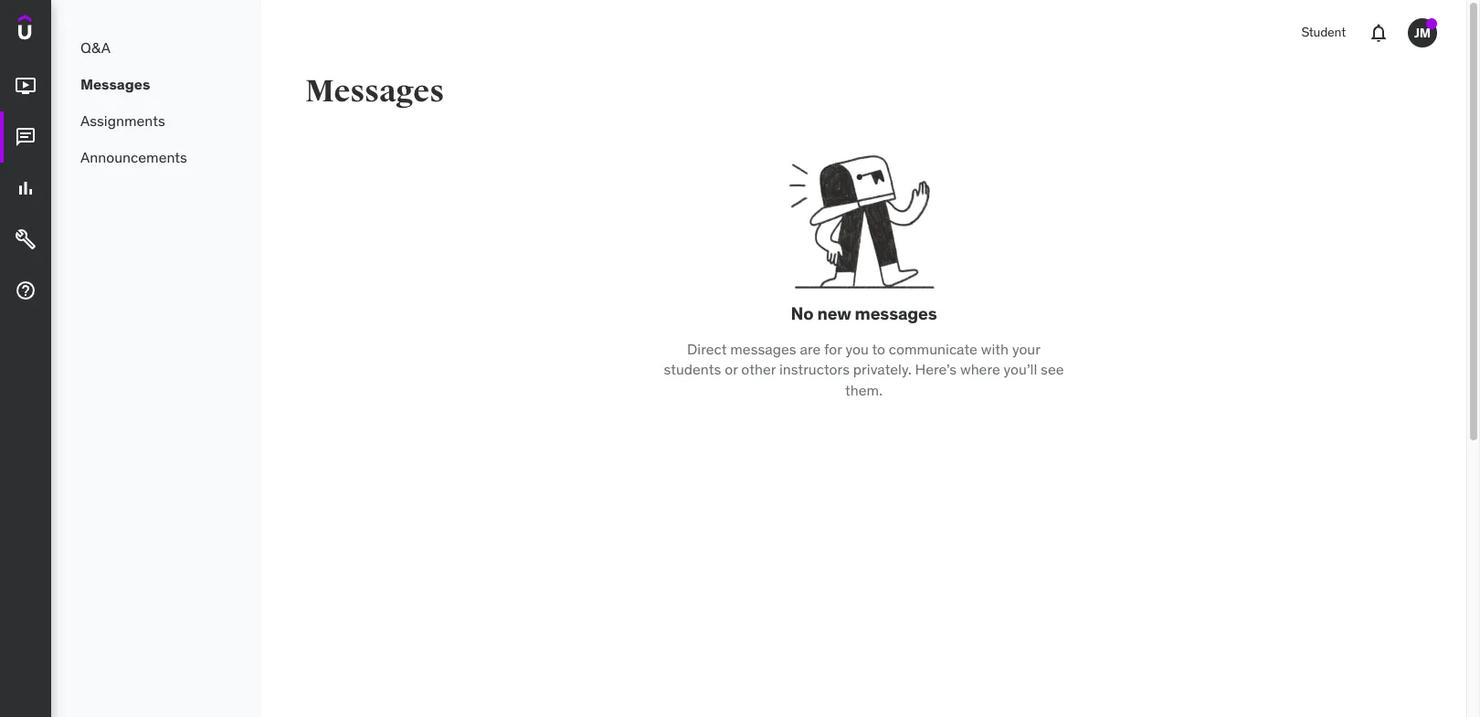 Task type: locate. For each thing, give the bounding box(es) containing it.
messages
[[855, 302, 937, 324], [730, 340, 796, 358]]

1 horizontal spatial messages
[[855, 302, 937, 324]]

are
[[800, 340, 821, 358]]

assignments
[[80, 111, 165, 130]]

messages
[[305, 72, 444, 111], [80, 75, 150, 93]]

5 medium image from the top
[[15, 280, 37, 302]]

here's
[[915, 360, 957, 378]]

q&a
[[80, 38, 111, 56]]

no new messages
[[791, 302, 937, 324]]

0 horizontal spatial messages
[[730, 340, 796, 358]]

where
[[960, 360, 1000, 378]]

messages up to
[[855, 302, 937, 324]]

messages up other
[[730, 340, 796, 358]]

announcements link
[[51, 139, 261, 175]]

you
[[846, 340, 869, 358]]

see
[[1041, 360, 1064, 378]]

other
[[741, 360, 776, 378]]

instructors
[[779, 360, 850, 378]]

medium image
[[15, 75, 37, 97], [15, 126, 37, 148], [15, 177, 37, 199], [15, 229, 37, 251], [15, 280, 37, 302]]

new
[[817, 302, 851, 324]]

privately.
[[853, 360, 912, 378]]

1 vertical spatial messages
[[730, 340, 796, 358]]

them.
[[845, 381, 883, 399]]



Task type: vqa. For each thing, say whether or not it's contained in the screenshot.
Messages "link"
yes



Task type: describe. For each thing, give the bounding box(es) containing it.
or
[[725, 360, 738, 378]]

you'll
[[1004, 360, 1037, 378]]

your
[[1012, 340, 1041, 358]]

student
[[1302, 24, 1346, 40]]

4 medium image from the top
[[15, 229, 37, 251]]

for
[[824, 340, 842, 358]]

you have alerts image
[[1426, 18, 1437, 29]]

jm link
[[1401, 11, 1445, 55]]

q&a link
[[51, 29, 261, 66]]

announcements
[[80, 148, 187, 166]]

1 medium image from the top
[[15, 75, 37, 97]]

with
[[981, 340, 1009, 358]]

student link
[[1291, 11, 1357, 55]]

messages link
[[51, 66, 261, 102]]

jm
[[1414, 24, 1431, 41]]

0 horizontal spatial messages
[[80, 75, 150, 93]]

3 medium image from the top
[[15, 177, 37, 199]]

to
[[872, 340, 885, 358]]

direct messages are for you to communicate with your students or other instructors privately. here's where you'll see them.
[[664, 340, 1064, 399]]

0 vertical spatial messages
[[855, 302, 937, 324]]

students
[[664, 360, 721, 378]]

no
[[791, 302, 814, 324]]

communicate
[[889, 340, 978, 358]]

notifications image
[[1368, 22, 1390, 44]]

1 horizontal spatial messages
[[305, 72, 444, 111]]

direct
[[687, 340, 727, 358]]

assignments link
[[51, 102, 261, 139]]

udemy image
[[18, 15, 101, 46]]

messages inside direct messages are for you to communicate with your students or other instructors privately. here's where you'll see them.
[[730, 340, 796, 358]]

2 medium image from the top
[[15, 126, 37, 148]]



